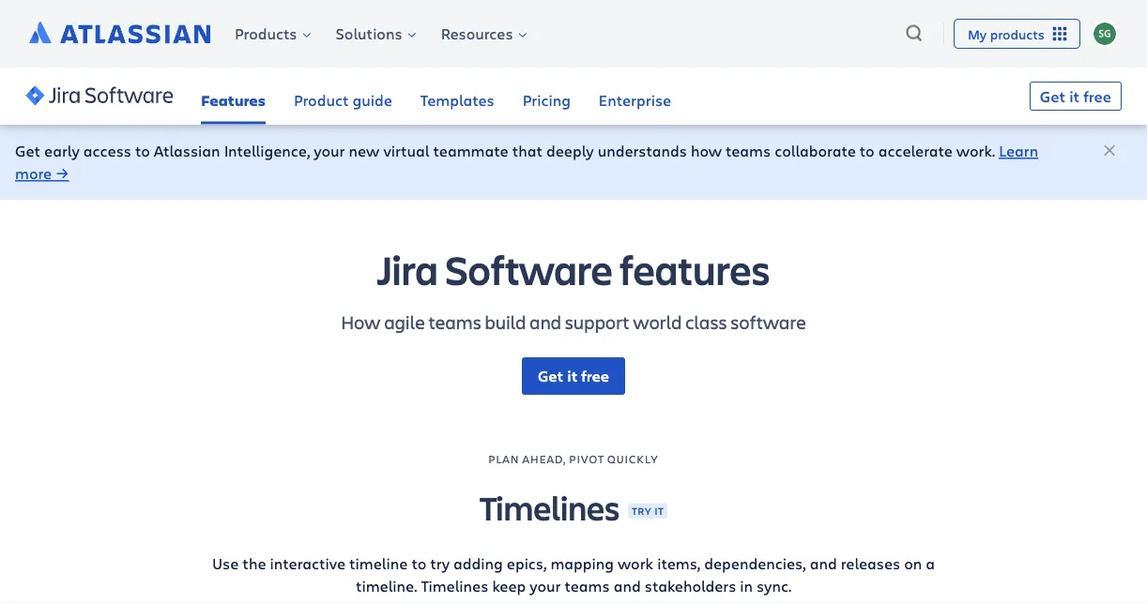 Task type: describe. For each thing, give the bounding box(es) containing it.
it for right get it free link
[[1070, 86, 1080, 106]]

features link
[[201, 68, 266, 124]]

use the interactive timeline to try adding epics, mapping work items, dependencies, and releases on a timeline. timelines keep your teams and stakeholders in sync.
[[212, 554, 936, 597]]

how
[[341, 309, 381, 334]]

epics,
[[507, 554, 547, 574]]

atlassian logo image
[[29, 21, 210, 44]]

1 horizontal spatial get it free link
[[1030, 82, 1122, 111]]

try
[[632, 505, 652, 519]]

how
[[691, 141, 722, 161]]

features
[[201, 90, 266, 110]]

solutions
[[336, 23, 403, 44]]

class
[[686, 309, 728, 334]]

it for leftmost get it free link
[[568, 366, 578, 386]]

atlassian
[[154, 141, 220, 161]]

teams inside use the interactive timeline to try adding epics, mapping work items, dependencies, and releases on a timeline. timelines keep your teams and stakeholders in sync.
[[565, 577, 610, 597]]

templates link
[[421, 68, 495, 124]]

0 vertical spatial free
[[1084, 86, 1112, 106]]

early
[[44, 141, 80, 161]]

timelines try it
[[480, 485, 664, 530]]

enterprise
[[599, 90, 672, 110]]

app switcher image
[[1050, 23, 1071, 44]]

support
[[565, 309, 630, 334]]

agile
[[385, 309, 425, 334]]

1 vertical spatial and
[[810, 554, 838, 574]]

0 vertical spatial timelines
[[480, 485, 620, 530]]

work
[[618, 554, 654, 574]]

intelligence,
[[224, 141, 310, 161]]

guide
[[353, 90, 392, 110]]

collaborate
[[775, 141, 856, 161]]

to inside use the interactive timeline to try adding epics, mapping work items, dependencies, and releases on a timeline. timelines keep your teams and stakeholders in sync.
[[412, 554, 427, 574]]

1 horizontal spatial and
[[614, 577, 641, 597]]

mapping
[[551, 554, 614, 574]]

software
[[445, 242, 613, 297]]

product guide link
[[294, 68, 392, 124]]

1 vertical spatial get
[[15, 141, 40, 161]]

stakeholders
[[645, 577, 737, 597]]

interactive
[[270, 554, 346, 574]]

product
[[294, 90, 349, 110]]

timeline
[[349, 554, 408, 574]]

try
[[430, 554, 450, 574]]

ahead,
[[523, 452, 567, 467]]

use
[[212, 554, 239, 574]]

get for right get it free link
[[1041, 86, 1066, 106]]

products
[[235, 23, 297, 44]]

2 horizontal spatial to
[[860, 141, 875, 161]]

understands
[[598, 141, 687, 161]]

world
[[633, 309, 683, 334]]

0 horizontal spatial to
[[135, 141, 150, 161]]

accelerate
[[879, 141, 953, 161]]

your inside use the interactive timeline to try adding epics, mapping work items, dependencies, and releases on a timeline. timelines keep your teams and stakeholders in sync.
[[530, 577, 561, 597]]



Task type: locate. For each thing, give the bounding box(es) containing it.
product guide
[[294, 90, 392, 110]]

1 vertical spatial timelines
[[421, 577, 489, 597]]

get early access to atlassian intelligence, your new virtual teammate that deeply understands how teams collaborate to accelerate work.
[[15, 141, 1000, 161]]

teams
[[726, 141, 771, 161], [429, 309, 482, 334], [565, 577, 610, 597]]

2 horizontal spatial get
[[1041, 86, 1066, 106]]

to right access
[[135, 141, 150, 161]]

0 horizontal spatial your
[[314, 141, 345, 161]]

get down how agile teams build and support world class software
[[538, 366, 564, 386]]

dependencies,
[[705, 554, 807, 574]]

sync.
[[757, 577, 792, 597]]

build
[[485, 309, 527, 334]]

on
[[905, 554, 923, 574]]

pricing
[[523, 90, 571, 110]]

0 vertical spatial it
[[1070, 86, 1080, 106]]

0 horizontal spatial teams
[[429, 309, 482, 334]]

plan
[[489, 452, 520, 467]]

it
[[1070, 86, 1080, 106], [568, 366, 578, 386], [655, 505, 664, 519]]

quickly
[[608, 452, 659, 467]]

software
[[731, 309, 807, 334]]

and down work
[[614, 577, 641, 597]]

0 horizontal spatial get it free link
[[522, 358, 626, 395]]

1 horizontal spatial free
[[1084, 86, 1112, 106]]

2 vertical spatial and
[[614, 577, 641, 597]]

0 vertical spatial get it free
[[1041, 86, 1112, 106]]

2 horizontal spatial teams
[[726, 141, 771, 161]]

0 vertical spatial your
[[314, 141, 345, 161]]

keep
[[493, 577, 526, 597]]

in
[[741, 577, 753, 597]]

teams right how
[[726, 141, 771, 161]]

it down app switcher icon
[[1070, 86, 1080, 106]]

your left new
[[314, 141, 345, 161]]

a
[[926, 554, 936, 574]]

get it free
[[1041, 86, 1112, 106], [538, 366, 610, 386]]

timelines down ahead,
[[480, 485, 620, 530]]

1 vertical spatial your
[[530, 577, 561, 597]]

new
[[349, 141, 380, 161]]

resources
[[441, 23, 513, 44]]

access
[[83, 141, 131, 161]]

1 horizontal spatial it
[[655, 505, 664, 519]]

products link
[[222, 20, 321, 47]]

pivot
[[570, 452, 605, 467]]

0 horizontal spatial and
[[530, 309, 562, 334]]

jira software features
[[377, 242, 770, 297]]

get it free for right get it free link
[[1041, 86, 1112, 106]]

0 vertical spatial teams
[[726, 141, 771, 161]]

get it free down app switcher icon
[[1041, 86, 1112, 106]]

2 horizontal spatial it
[[1070, 86, 1080, 106]]

it inside timelines try it
[[655, 505, 664, 519]]

teammate
[[434, 141, 509, 161]]

deeply
[[547, 141, 594, 161]]

2 vertical spatial teams
[[565, 577, 610, 597]]

items,
[[658, 554, 701, 574]]

free down the sam green icon
[[1084, 86, 1112, 106]]

1 horizontal spatial get it free
[[1041, 86, 1112, 106]]

it down how agile teams build and support world class software
[[568, 366, 578, 386]]

0 horizontal spatial free
[[582, 366, 610, 386]]

pricing link
[[523, 68, 571, 124]]

that
[[513, 141, 543, 161]]

timelines
[[480, 485, 620, 530], [421, 577, 489, 597]]

resources link
[[428, 20, 537, 47]]

more →
[[15, 163, 69, 183]]

1 horizontal spatial your
[[530, 577, 561, 597]]

1 horizontal spatial teams
[[565, 577, 610, 597]]

timeline.
[[356, 577, 417, 597]]

2 vertical spatial it
[[655, 505, 664, 519]]

and
[[530, 309, 562, 334], [810, 554, 838, 574], [614, 577, 641, 597]]

free
[[1084, 86, 1112, 106], [582, 366, 610, 386]]

get it free link
[[1030, 82, 1122, 111], [522, 358, 626, 395]]

1 vertical spatial get it free link
[[522, 358, 626, 395]]

free down support
[[582, 366, 610, 386]]

releases
[[841, 554, 901, 574]]

how agile teams build and support world class software
[[341, 309, 807, 334]]

adding
[[454, 554, 503, 574]]

2 horizontal spatial and
[[810, 554, 838, 574]]

timelines down try
[[421, 577, 489, 597]]

1 vertical spatial get it free
[[538, 366, 610, 386]]

templates
[[421, 90, 495, 110]]

to left accelerate
[[860, 141, 875, 161]]

to left try
[[412, 554, 427, 574]]

1 vertical spatial free
[[582, 366, 610, 386]]

get down app switcher icon
[[1041, 86, 1066, 106]]

your down epics,
[[530, 577, 561, 597]]

plan ahead, pivot quickly
[[489, 452, 659, 467]]

0 horizontal spatial get
[[15, 141, 40, 161]]

your
[[314, 141, 345, 161], [530, 577, 561, 597]]

jira
[[377, 242, 439, 297]]

get
[[1041, 86, 1066, 106], [15, 141, 40, 161], [538, 366, 564, 386]]

the
[[243, 554, 266, 574]]

teams down 'mapping'
[[565, 577, 610, 597]]

timelines inside use the interactive timeline to try adding epics, mapping work items, dependencies, and releases on a timeline. timelines keep your teams and stakeholders in sync.
[[421, 577, 489, 597]]

0 vertical spatial and
[[530, 309, 562, 334]]

it right try
[[655, 505, 664, 519]]

1 horizontal spatial get
[[538, 366, 564, 386]]

learn more → link
[[15, 141, 1039, 183]]

learn
[[1000, 141, 1039, 161]]

1 vertical spatial teams
[[429, 309, 482, 334]]

learn more →
[[15, 141, 1039, 183]]

teams right agile
[[429, 309, 482, 334]]

to
[[135, 141, 150, 161], [860, 141, 875, 161], [412, 554, 427, 574]]

solutions link
[[323, 20, 426, 47]]

get up the more →
[[15, 141, 40, 161]]

sam green image
[[1094, 23, 1117, 45]]

1 horizontal spatial to
[[412, 554, 427, 574]]

get it free for leftmost get it free link
[[538, 366, 610, 386]]

1 vertical spatial it
[[568, 366, 578, 386]]

work.
[[957, 141, 996, 161]]

features
[[620, 242, 770, 297]]

get it free link down app switcher icon
[[1030, 82, 1122, 111]]

0 horizontal spatial get it free
[[538, 366, 610, 386]]

enterprise link
[[599, 68, 672, 124]]

get for leftmost get it free link
[[538, 366, 564, 386]]

0 horizontal spatial it
[[568, 366, 578, 386]]

get it free down how agile teams build and support world class software
[[538, 366, 610, 386]]

2 vertical spatial get
[[538, 366, 564, 386]]

0 vertical spatial get
[[1041, 86, 1066, 106]]

virtual
[[384, 141, 430, 161]]

and left releases
[[810, 554, 838, 574]]

get it free link down how agile teams build and support world class software
[[522, 358, 626, 395]]

and right build
[[530, 309, 562, 334]]

0 vertical spatial get it free link
[[1030, 82, 1122, 111]]



Task type: vqa. For each thing, say whether or not it's contained in the screenshot.
the Search search box
no



